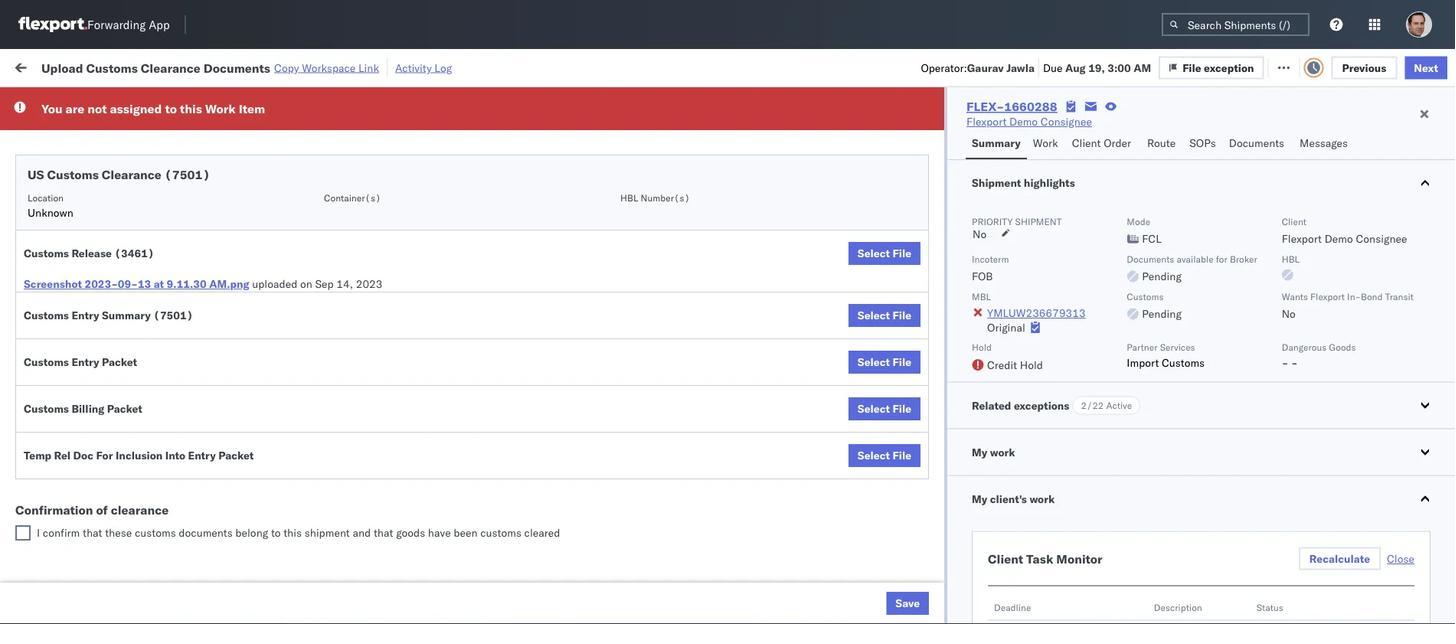 Task type: describe. For each thing, give the bounding box(es) containing it.
2 flex-2001714 from the top
[[889, 187, 969, 200]]

2:59 for 2:59 am est, feb 17, 2023
[[259, 119, 282, 133]]

forwarding app
[[87, 17, 170, 32]]

3 flex-1911466 from the top
[[889, 557, 969, 571]]

2 bicu1234565, demu1232567 from the top
[[994, 523, 1150, 537]]

778
[[288, 59, 308, 73]]

2:59 for 2:59 am est, mar 3, 2023
[[259, 524, 282, 537]]

10:30
[[259, 288, 289, 301]]

ca for 3rd schedule pickup from los angeles, ca link
[[209, 489, 224, 503]]

import inside 'partner services import customs'
[[1127, 356, 1160, 369]]

4 schedule pickup from los angeles, ca link from the top
[[35, 522, 224, 538]]

2 confirm pickup from los angeles, ca link from the top
[[35, 354, 218, 369]]

client order
[[1073, 136, 1132, 150]]

187 on track
[[359, 59, 421, 73]]

1 horizontal spatial no
[[973, 228, 987, 241]]

pickup up customs entry packet
[[77, 321, 110, 334]]

delivery down us customs clearance (7501)
[[83, 186, 123, 199]]

2 3:30 from the top
[[259, 187, 282, 200]]

3 1911466 from the top
[[922, 557, 969, 571]]

mbl/mawb numbers
[[1099, 125, 1193, 137]]

nyku9743990
[[994, 119, 1069, 132]]

1 schedule from the top
[[35, 118, 81, 132]]

12:00
[[259, 423, 289, 436]]

i
[[37, 526, 40, 540]]

1 3:30 from the top
[[259, 153, 282, 166]]

status for status : ready for work, blocked, in progress
[[83, 95, 110, 107]]

screenshot
[[24, 277, 82, 291]]

1 3:30 pm est, feb 17, 2023 from the top
[[259, 153, 398, 166]]

upload proof of delivery
[[35, 422, 154, 435]]

message
[[205, 59, 248, 73]]

integration test account - western digital
[[703, 153, 909, 166]]

1 horizontal spatial work
[[205, 101, 236, 116]]

est, for schedule delivery appointment link for 2:59 am est, feb 17, 2023
[[305, 119, 328, 133]]

shipment highlights button
[[948, 160, 1456, 206]]

017482927423 for 3:00 pm est, feb 20, 2023
[[1099, 220, 1179, 234]]

from for schedule pickup from los angeles international airport link
[[119, 144, 142, 158]]

demo inside client flexport demo consignee incoterm fob
[[1325, 232, 1354, 246]]

2 flex-1977428 from the top
[[889, 288, 969, 301]]

2150210 for 12:00 pm est, feb 25, 2023
[[922, 423, 969, 436]]

1 1911466 from the top
[[922, 490, 969, 503]]

deadline inside button
[[259, 125, 298, 137]]

batch action
[[1371, 59, 1437, 73]]

us customs clearance (7501)
[[28, 167, 210, 182]]

8 schedule from the top
[[35, 523, 81, 536]]

0 vertical spatial on
[[381, 59, 393, 73]]

17, for ocean lcl
[[353, 119, 369, 133]]

0 horizontal spatial work
[[44, 56, 83, 77]]

mode inside button
[[493, 125, 517, 137]]

lcl for honeywell - test account
[[528, 288, 546, 301]]

flex
[[865, 125, 882, 137]]

upload proof of delivery link
[[35, 421, 154, 436]]

track
[[396, 59, 421, 73]]

messages button
[[1294, 129, 1357, 159]]

mar
[[331, 524, 351, 537]]

test
[[1301, 557, 1320, 571]]

1 horizontal spatial to
[[271, 526, 281, 540]]

angeles, for third schedule pickup from los angeles, ca link from the bottom
[[164, 456, 207, 469]]

summary button
[[966, 129, 1027, 159]]

0 vertical spatial demo
[[1010, 115, 1038, 128]]

4 schedule from the top
[[35, 253, 81, 267]]

file for temp rel doc for inclusion into entry packet
[[893, 449, 912, 462]]

my client's work button
[[948, 476, 1456, 522]]

est, up 3:00 pm est, feb 20, 2023
[[305, 187, 327, 200]]

flex-2150210 for 12:00 pm est, feb 25, 2023
[[889, 423, 969, 436]]

consignee inside 'button'
[[703, 125, 747, 137]]

1 flex-2001714 from the top
[[889, 153, 969, 166]]

select file button for customs billing packet
[[849, 398, 921, 421]]

batch action button
[[1347, 55, 1447, 78]]

confirmation of clearance
[[15, 503, 169, 518]]

into
[[165, 449, 186, 462]]

10:30 pm est, feb 21, 2023
[[259, 288, 404, 301]]

1 2001714 from the top
[[922, 153, 969, 166]]

documents left available
[[1127, 253, 1175, 265]]

been
[[454, 526, 478, 540]]

integration for 3:30 pm est, feb 17, 2023
[[703, 153, 756, 166]]

confirm inside 'button'
[[35, 388, 74, 402]]

1 vertical spatial this
[[284, 526, 302, 540]]

1 vertical spatial hold
[[1020, 358, 1044, 372]]

pickup up 2023-
[[83, 253, 116, 267]]

log
[[435, 61, 452, 74]]

2 vertical spatial 17,
[[352, 187, 368, 200]]

1 schedule pickup from los angeles, ca link from the top
[[35, 252, 224, 268]]

select file for customs entry summary (7501)
[[858, 309, 912, 322]]

otter products - test account
[[598, 119, 746, 133]]

upload customs clearance documents link
[[35, 219, 226, 234]]

entry for packet
[[72, 356, 99, 369]]

work button
[[1027, 129, 1066, 159]]

2 appointment from the top
[[126, 186, 188, 199]]

los for 1st confirm pickup from los angeles, ca link from the bottom
[[138, 354, 155, 368]]

2 bookings from the left
[[703, 389, 748, 402]]

resize handle column header for mbl/mawb numbers
[[1275, 119, 1293, 625]]

airport
[[100, 160, 134, 173]]

pm up 3:00 pm est, feb 20, 2023
[[285, 187, 302, 200]]

import work
[[129, 59, 193, 73]]

(7501) for us customs clearance (7501)
[[165, 167, 210, 182]]

clearance for upload customs clearance documents copy workspace link
[[141, 60, 201, 75]]

select file for customs billing packet
[[858, 402, 912, 416]]

temp
[[24, 449, 51, 462]]

pickup down upload proof of delivery button
[[83, 456, 116, 469]]

2/22 active
[[1082, 400, 1133, 411]]

2 schedule pickup from los angeles, ca from the top
[[35, 456, 224, 469]]

delivery for 3:00 am est, feb 25, 2023
[[77, 388, 117, 402]]

0 vertical spatial this
[[180, 101, 202, 116]]

0 horizontal spatial hold
[[972, 342, 992, 353]]

by:
[[55, 94, 70, 107]]

link
[[359, 61, 379, 74]]

clearance for us customs clearance (7501)
[[102, 167, 162, 182]]

est, for upload proof of delivery link
[[311, 423, 334, 436]]

customs billing packet
[[24, 402, 142, 416]]

llc
[[781, 119, 800, 133]]

pm for upload proof of delivery
[[292, 423, 309, 436]]

customs inside "button"
[[73, 220, 116, 233]]

flexport demo consignee
[[967, 115, 1093, 128]]

schedule delivery appointment for 10:30 pm est, feb 21, 2023
[[35, 287, 188, 300]]

1 confirm from the top
[[35, 321, 74, 334]]

select file button for customs entry packet
[[849, 351, 921, 374]]

previous
[[1343, 61, 1387, 74]]

id
[[884, 125, 894, 137]]

in-
[[1348, 291, 1362, 302]]

digital
[[878, 153, 909, 166]]

customs up confirm delivery
[[24, 356, 69, 369]]

2023-
[[85, 277, 118, 291]]

air for 3:30 pm est, feb 17, 2023
[[493, 153, 507, 166]]

schedule pickup from los angeles, ca button for maeu1234567
[[35, 252, 224, 269]]

1 vertical spatial for
[[1217, 253, 1228, 265]]

file for customs entry packet
[[893, 356, 912, 369]]

1 flex-1911466 from the top
[[889, 490, 969, 503]]

4 flex-1911466 from the top
[[889, 591, 969, 605]]

work,
[[161, 95, 185, 107]]

priority
[[972, 216, 1013, 227]]

3:00 for bookings test consignee
[[259, 389, 282, 402]]

2 -- from the top
[[1099, 557, 1112, 571]]

1919147
[[922, 456, 969, 470]]

customs up screenshot
[[24, 247, 69, 260]]

and
[[353, 526, 371, 540]]

20
[[1322, 557, 1336, 571]]

filtered
[[15, 94, 53, 107]]

shipment highlights
[[972, 176, 1076, 190]]

1 confirm pickup from los angeles, ca link from the top
[[35, 320, 218, 335]]

fob
[[972, 270, 994, 283]]

pending for customs
[[1143, 307, 1182, 321]]

import work button
[[123, 49, 199, 84]]

2023 right 14,
[[356, 277, 383, 291]]

2 customs from the left
[[481, 526, 522, 540]]

wants
[[1282, 291, 1309, 302]]

1911408 for confirm pickup from los angeles, ca
[[922, 321, 969, 335]]

ocean for bookings test consignee
[[493, 389, 525, 402]]

mawb1234
[[1099, 153, 1159, 166]]

2 schedule delivery appointment button from the top
[[35, 185, 188, 202]]

western
[[835, 153, 875, 166]]

3 bicu1234565, demu1232567 from the top
[[994, 557, 1150, 570]]

you
[[41, 101, 63, 116]]

09-
[[118, 277, 138, 291]]

2 bicu1234565, from the top
[[994, 523, 1069, 537]]

for
[[96, 449, 113, 462]]

1 vertical spatial mode
[[1127, 216, 1151, 227]]

: for snoozed
[[353, 95, 355, 107]]

mbl/mawb numbers button
[[1091, 122, 1278, 137]]

task
[[1027, 551, 1054, 567]]

progress
[[239, 95, 277, 107]]

confirm delivery button
[[35, 387, 117, 404]]

0 vertical spatial for
[[146, 95, 158, 107]]

flexport for fob
[[1282, 232, 1323, 246]]

am.png
[[209, 277, 250, 291]]

ocean for otter products - test account
[[493, 119, 525, 133]]

customs down screenshot
[[24, 309, 69, 322]]

route button
[[1142, 129, 1184, 159]]

confirm delivery
[[35, 388, 117, 402]]

customs up ready
[[86, 60, 138, 75]]

resize handle column header for deadline
[[411, 119, 429, 625]]

ymluw236679313
[[988, 307, 1086, 320]]

integration for 3:00 pm est, feb 20, 2023
[[703, 220, 756, 234]]

778 at risk
[[288, 59, 341, 73]]

angeles
[[164, 144, 203, 158]]

(7501) for customs entry summary (7501)
[[153, 309, 193, 322]]

work inside button
[[1030, 492, 1055, 506]]

2 vertical spatial entry
[[188, 449, 216, 462]]

25, for 12:00 pm est, feb 25, 2023
[[358, 423, 375, 436]]

2:59 am est, feb 17, 2023
[[259, 119, 398, 133]]

upload for customs
[[35, 220, 70, 233]]

resize handle column header for mode
[[572, 119, 591, 625]]

description
[[1155, 602, 1203, 614]]

2 flxt00001977428a from the top
[[1099, 288, 1205, 301]]

0 vertical spatial upload
[[41, 60, 83, 75]]

gaurav
[[968, 61, 1004, 74]]

0 horizontal spatial shipment
[[305, 526, 350, 540]]

0 vertical spatial my
[[15, 56, 40, 77]]

1 vertical spatial of
[[96, 503, 108, 518]]

2 1977428 from the top
[[922, 288, 969, 301]]

2 schedule pickup from los angeles, ca link from the top
[[35, 455, 224, 470]]

mbl
[[972, 291, 992, 302]]

related
[[972, 399, 1012, 412]]

rel
[[54, 449, 71, 462]]

2 schedule delivery appointment from the top
[[35, 186, 188, 199]]

work inside 'button'
[[1034, 136, 1059, 150]]

schedule delivery appointment link for 10:30 pm est, feb 21, 2023
[[35, 286, 188, 302]]

3 schedule from the top
[[35, 186, 81, 199]]

customs down confirm delivery
[[24, 402, 69, 416]]

entry for summary
[[72, 309, 99, 322]]

hbl for hbl number(s)
[[621, 192, 639, 203]]

est, for 4th schedule pickup from los angeles, ca link
[[305, 524, 328, 537]]

schedule pickup from los angeles, ca button for bicu1234565, demu1232567
[[35, 488, 224, 505]]

25, for 3:00 am est, feb 25, 2023
[[353, 389, 369, 402]]

angeles, for 3rd schedule pickup from los angeles, ca link
[[164, 489, 207, 503]]

schedule delivery appointment button for 2:59 am est, feb 17, 2023
[[35, 118, 188, 134]]

0 horizontal spatial at
[[154, 277, 164, 291]]

4 bicu1234565, from the top
[[994, 591, 1069, 604]]

flex-1660288
[[967, 99, 1058, 114]]

these
[[105, 526, 132, 540]]

pickup inside schedule pickup from los angeles international airport
[[83, 144, 116, 158]]

feb for confirm delivery link
[[331, 389, 350, 402]]

container(s)
[[324, 192, 381, 203]]

lcl for otter products - test account
[[528, 119, 546, 133]]

select file button for customs release (3461)
[[849, 242, 921, 265]]

file for customs entry summary (7501)
[[893, 309, 912, 322]]

ocean lcl for otter
[[493, 119, 546, 133]]

3 schedule pickup from los angeles, ca button from the top
[[35, 522, 224, 539]]

3 resize handle column header from the left
[[467, 119, 486, 625]]

customs up partner
[[1127, 291, 1164, 302]]

client flexport demo consignee incoterm fob
[[972, 216, 1408, 283]]

flex id
[[865, 125, 894, 137]]

customs up location
[[47, 167, 99, 182]]

import inside button
[[129, 59, 164, 73]]

demo123 for confirm delivery
[[1099, 389, 1151, 402]]

flex-1988285
[[889, 119, 969, 133]]

container
[[994, 119, 1035, 131]]

my for my work button
[[972, 446, 988, 459]]

ca for 1st schedule pickup from los angeles, ca link from the top
[[209, 253, 224, 267]]

2023 for schedule pickup from los angeles international airport link
[[371, 153, 398, 166]]

feb up 3:00 pm est, feb 20, 2023
[[330, 187, 349, 200]]

of inside upload proof of delivery link
[[102, 422, 111, 435]]

10 resize handle column header from the left
[[1380, 119, 1398, 625]]

2 confirm from the top
[[35, 354, 74, 368]]

0 horizontal spatial on
[[300, 277, 313, 291]]

1 bookings test consignee from the left
[[598, 389, 721, 402]]

1988285
[[922, 119, 969, 133]]

4 1911466 from the top
[[922, 591, 969, 605]]

feb for upload customs clearance documents link
[[330, 220, 349, 234]]

save button
[[887, 592, 930, 615]]

customs inside 'partner services import customs'
[[1162, 356, 1205, 369]]

est, for confirm delivery link
[[305, 389, 328, 402]]

1 horizontal spatial at
[[311, 59, 320, 73]]

uploaded
[[252, 277, 298, 291]]

shipment
[[972, 176, 1022, 190]]

have
[[428, 526, 451, 540]]

1 -- from the top
[[1099, 524, 1112, 537]]

hbl for hbl
[[1282, 253, 1300, 265]]

los for 4th schedule pickup from los angeles, ca link
[[144, 523, 162, 536]]

(3461)
[[115, 247, 154, 260]]

maeu1234567 for schedule pickup from los angeles, ca
[[994, 254, 1072, 267]]

5 schedule from the top
[[35, 287, 81, 300]]

from for second confirm pickup from los angeles, ca link from the bottom of the page
[[113, 321, 135, 334]]

resize handle column header for container numbers
[[1073, 119, 1091, 625]]

0 vertical spatial fcl
[[1143, 232, 1162, 246]]

documents inside button
[[1230, 136, 1285, 150]]

exceptions
[[1014, 399, 1070, 412]]



Task type: vqa. For each thing, say whether or not it's contained in the screenshot.
1:59 AM CDT, NOV 5, 2022 to the bottom
no



Task type: locate. For each thing, give the bounding box(es) containing it.
feb down 3:00 am est, feb 25, 2023
[[337, 423, 356, 436]]

est, left the mar
[[305, 524, 328, 537]]

1 horizontal spatial :
[[353, 95, 355, 107]]

delivery for 2:59 am est, feb 17, 2023
[[83, 118, 123, 132]]

numbers inside the container numbers
[[994, 131, 1032, 143]]

1 vertical spatial work
[[205, 101, 236, 116]]

1 vertical spatial maeu1234567
[[994, 287, 1072, 301]]

mbl/mawb
[[1099, 125, 1152, 137]]

demo123 down partner
[[1099, 389, 1151, 402]]

0 vertical spatial my work
[[15, 56, 83, 77]]

schedule
[[35, 118, 81, 132], [35, 144, 81, 158], [35, 186, 81, 199], [35, 253, 81, 267], [35, 287, 81, 300], [35, 456, 81, 469], [35, 489, 81, 503], [35, 523, 81, 536]]

ocean for honeywell - test account
[[493, 288, 525, 301]]

None checkbox
[[15, 526, 31, 541]]

2023 for 10:30 pm est, feb 21, 2023's schedule delivery appointment link
[[378, 288, 404, 301]]

confirm pickup from los angeles, ca down customs entry summary (7501)
[[35, 354, 218, 368]]

2 017482927423 from the top
[[1099, 423, 1179, 436]]

0 vertical spatial pending
[[1143, 270, 1182, 283]]

schedule pickup from los angeles, ca
[[35, 253, 224, 267], [35, 456, 224, 469], [35, 489, 224, 503], [35, 523, 224, 536]]

1 flxt00001977428a from the top
[[1099, 254, 1205, 267]]

item
[[239, 101, 265, 116]]

flxt00001977428a for confirm pickup from los angeles, ca
[[1099, 355, 1205, 369]]

ca for second confirm pickup from los angeles, ca link from the bottom of the page
[[203, 321, 218, 334]]

2 vertical spatial packet
[[219, 449, 254, 462]]

3:30 pm est, feb 17, 2023 down deadline button
[[259, 153, 398, 166]]

0 horizontal spatial to
[[165, 101, 177, 116]]

from
[[119, 144, 142, 158], [119, 253, 142, 267], [113, 321, 135, 334], [113, 354, 135, 368], [119, 456, 142, 469], [119, 489, 142, 503], [119, 523, 142, 536]]

work inside button
[[166, 59, 193, 73]]

0 vertical spatial hbl
[[621, 192, 639, 203]]

select file for customs release (3461)
[[858, 247, 912, 260]]

schedule delivery appointment button for 10:30 pm est, feb 21, 2023
[[35, 286, 188, 303]]

4 select file button from the top
[[849, 398, 921, 421]]

resize handle column header for flex id
[[968, 119, 986, 625]]

1 vertical spatial status
[[1257, 602, 1284, 614]]

schedule down the you in the left top of the page
[[35, 118, 81, 132]]

3 select from the top
[[858, 356, 890, 369]]

from down customs entry summary (7501)
[[113, 354, 135, 368]]

1 honeywell - test account from the left
[[598, 288, 725, 301]]

delivery for 10:30 pm est, feb 21, 2023
[[83, 287, 123, 300]]

17, down snoozed : no
[[353, 119, 369, 133]]

flex-2001714 button
[[865, 149, 972, 170], [865, 149, 972, 170], [865, 183, 972, 204], [865, 183, 972, 204]]

billing
[[72, 402, 104, 416]]

0 vertical spatial ocean lcl
[[493, 119, 546, 133]]

documents inside "button"
[[171, 220, 226, 233]]

appointment down (3461)
[[126, 287, 188, 300]]

feb left 20,
[[330, 220, 349, 234]]

flex-2150210 up flex-1919147
[[889, 423, 969, 436]]

3 appointment from the top
[[126, 287, 188, 300]]

2 : from the left
[[353, 95, 355, 107]]

2 ocean fcl from the top
[[493, 524, 547, 537]]

deadline button
[[251, 122, 414, 137]]

(7501) down angeles
[[165, 167, 210, 182]]

2 bookings test consignee from the left
[[703, 389, 825, 402]]

aug
[[1066, 61, 1086, 74]]

client order button
[[1066, 129, 1142, 159]]

1 2150210 from the top
[[922, 220, 969, 234]]

consignee inside client flexport demo consignee incoterm fob
[[1357, 232, 1408, 246]]

1 schedule pickup from los angeles, ca button from the top
[[35, 252, 224, 269]]

upload inside button
[[35, 422, 70, 435]]

pm
[[285, 153, 302, 166], [285, 187, 302, 200], [285, 220, 302, 234], [292, 288, 309, 301], [292, 423, 309, 436]]

1 ocean fcl from the top
[[493, 389, 547, 402]]

feb for upload proof of delivery link
[[337, 423, 356, 436]]

clearance inside "button"
[[119, 220, 168, 233]]

0 vertical spatial status
[[83, 95, 110, 107]]

1 bookings from the left
[[598, 389, 643, 402]]

work left "item"
[[205, 101, 236, 116]]

from for 4th schedule pickup from los angeles, ca link
[[119, 523, 142, 536]]

2 confirm pickup from los angeles, ca button from the top
[[35, 354, 218, 370]]

2 select from the top
[[858, 309, 890, 322]]

2 horizontal spatial work
[[1030, 492, 1055, 506]]

transit
[[1386, 291, 1414, 302]]

client up wants
[[1282, 216, 1307, 227]]

numbers for container numbers
[[994, 131, 1032, 143]]

1 pending from the top
[[1143, 270, 1182, 283]]

3:00 for integration test account - on ag
[[259, 220, 282, 234]]

11 resize handle column header from the left
[[1428, 119, 1447, 625]]

goods
[[1330, 342, 1357, 353]]

1 bicu1234565, demu1232567 from the top
[[994, 490, 1150, 503]]

0 vertical spatial 25,
[[353, 389, 369, 402]]

appointment for 10:30 pm est, feb 21, 2023
[[126, 287, 188, 300]]

1 vertical spatial upload
[[35, 220, 70, 233]]

select for customs entry packet
[[858, 356, 890, 369]]

6 resize handle column header from the left
[[839, 119, 857, 625]]

schedule pickup from los angeles, ca button up these
[[35, 488, 224, 505]]

17, for air
[[352, 153, 368, 166]]

client inside client name button
[[598, 125, 623, 137]]

3 bicu1234565, from the top
[[994, 557, 1069, 570]]

fcl for demu1232567
[[528, 389, 547, 402]]

1 horizontal spatial this
[[284, 526, 302, 540]]

1 horizontal spatial customs
[[481, 526, 522, 540]]

flex-2150210
[[889, 220, 969, 234], [889, 423, 969, 436]]

flex-1977428 left 'incoterm'
[[889, 254, 969, 267]]

feb for schedule delivery appointment link for 2:59 am est, feb 17, 2023
[[331, 119, 350, 133]]

1 vertical spatial appointment
[[126, 186, 188, 199]]

0 vertical spatial 2:59
[[259, 119, 282, 133]]

partner services import customs
[[1127, 342, 1205, 369]]

0 horizontal spatial status
[[83, 95, 110, 107]]

2 2150210 from the top
[[922, 423, 969, 436]]

angeles, for 1st confirm pickup from los angeles, ca link from the bottom
[[158, 354, 200, 368]]

goods
[[396, 526, 425, 540]]

flxt00001977428a
[[1099, 254, 1205, 267], [1099, 288, 1205, 301], [1099, 355, 1205, 369]]

from for third schedule pickup from los angeles, ca link from the bottom
[[119, 456, 142, 469]]

2 pending from the top
[[1143, 307, 1182, 321]]

1 horizontal spatial hbl
[[1282, 253, 1300, 265]]

3 schedule pickup from los angeles, ca link from the top
[[35, 488, 224, 504]]

entry right into
[[188, 449, 216, 462]]

1 vertical spatial fcl
[[528, 389, 547, 402]]

1 confirm pickup from los angeles, ca from the top
[[35, 321, 218, 334]]

0 vertical spatial ocean fcl
[[493, 389, 547, 402]]

los down clearance
[[144, 523, 162, 536]]

pending for documents available for broker
[[1143, 270, 1182, 283]]

1 vertical spatial pending
[[1143, 307, 1182, 321]]

2 select file from the top
[[858, 309, 912, 322]]

0 vertical spatial 3:30 pm est, feb 17, 2023
[[259, 153, 398, 166]]

client name
[[598, 125, 650, 137]]

flex-1977428 left mbl at the top right
[[889, 288, 969, 301]]

: right not at the left top of page
[[110, 95, 113, 107]]

7 schedule from the top
[[35, 489, 81, 503]]

1 select file button from the top
[[849, 242, 921, 265]]

flexport inside client flexport demo consignee incoterm fob
[[1282, 232, 1323, 246]]

1911408 left "related"
[[922, 389, 969, 402]]

0 vertical spatial flexport
[[967, 115, 1007, 128]]

3:00 right '19,'
[[1108, 61, 1132, 74]]

1 vertical spatial work
[[991, 446, 1016, 459]]

1 that from the left
[[83, 526, 102, 540]]

1 honeywell from the left
[[598, 288, 649, 301]]

1977428 for confirm pickup from los angeles, ca
[[922, 355, 969, 369]]

flex-
[[967, 99, 1005, 114], [889, 119, 922, 133], [889, 153, 922, 166], [889, 187, 922, 200], [889, 220, 922, 234], [889, 254, 922, 267], [889, 288, 922, 301], [889, 321, 922, 335], [889, 355, 922, 369], [889, 389, 922, 402], [889, 423, 922, 436], [889, 456, 922, 470], [889, 490, 922, 503], [889, 524, 922, 537], [889, 557, 922, 571], [889, 591, 922, 605]]

pickup down for
[[83, 489, 116, 503]]

1 resize handle column header from the left
[[232, 119, 250, 625]]

0 vertical spatial mode
[[493, 125, 517, 137]]

1 horizontal spatial mode
[[1127, 216, 1151, 227]]

activity log button
[[395, 58, 452, 77]]

los for 3rd schedule pickup from los angeles, ca link
[[144, 489, 162, 503]]

1911408
[[922, 321, 969, 335], [922, 389, 969, 402]]

client inside client order "button"
[[1073, 136, 1102, 150]]

pm right 12:00
[[292, 423, 309, 436]]

3:00 am est, feb 25, 2023
[[259, 389, 398, 402]]

customs right been
[[481, 526, 522, 540]]

ag
[[748, 220, 763, 234], [853, 220, 868, 234], [748, 423, 763, 436], [853, 423, 868, 436]]

1 vertical spatial at
[[154, 277, 164, 291]]

1 : from the left
[[110, 95, 113, 107]]

2 vertical spatial schedule delivery appointment
[[35, 287, 188, 300]]

message (10)
[[205, 59, 275, 73]]

bicu1234565, demu1232567
[[994, 490, 1150, 503], [994, 523, 1150, 537], [994, 557, 1150, 570], [994, 591, 1150, 604]]

my work
[[15, 56, 83, 77], [972, 446, 1016, 459]]

est, left 20,
[[305, 220, 327, 234]]

close button
[[1388, 552, 1415, 566]]

maeu1234567 up ymluw236679313
[[994, 287, 1072, 301]]

9.11.30
[[167, 277, 207, 291]]

2 maeu1234567 from the top
[[994, 287, 1072, 301]]

file for customs billing packet
[[893, 402, 912, 416]]

los left angeles
[[144, 144, 162, 158]]

25,
[[353, 389, 369, 402], [358, 423, 375, 436]]

3:30 down "item"
[[259, 153, 282, 166]]

3:30 up 3:00 pm est, feb 20, 2023
[[259, 187, 282, 200]]

confirm pickup from los angeles, ca
[[35, 321, 218, 334], [35, 354, 218, 368]]

confirm pickup from los angeles, ca button down customs entry summary (7501)
[[35, 354, 218, 370]]

3:00 up 'uploaded'
[[259, 220, 282, 234]]

file for customs release (3461)
[[893, 247, 912, 260]]

client for flexport
[[1282, 216, 1307, 227]]

Search Work text field
[[941, 55, 1108, 78]]

on left sep
[[300, 277, 313, 291]]

3 schedule pickup from los angeles, ca from the top
[[35, 489, 224, 503]]

est, for upload customs clearance documents link
[[305, 220, 327, 234]]

Search Shipments (/) text field
[[1162, 13, 1310, 36]]

2 demo123 from the top
[[1099, 389, 1151, 402]]

0 vertical spatial schedule delivery appointment link
[[35, 118, 188, 133]]

0 horizontal spatial hbl
[[621, 192, 639, 203]]

1 vertical spatial 2001714
[[922, 187, 969, 200]]

3:30
[[259, 153, 282, 166], [259, 187, 282, 200]]

2150210 for 3:00 pm est, feb 20, 2023
[[922, 220, 969, 234]]

select for temp rel doc for inclusion into entry packet
[[858, 449, 890, 462]]

schedule pickup from los angeles, ca button down clearance
[[35, 522, 224, 539]]

est, down snoozed
[[305, 119, 328, 133]]

my work inside my work button
[[972, 446, 1016, 459]]

2 otter from the left
[[703, 119, 729, 133]]

my client's work
[[972, 492, 1055, 506]]

4 resize handle column header from the left
[[572, 119, 591, 625]]

risk
[[323, 59, 341, 73]]

client inside client flexport demo consignee incoterm fob
[[1282, 216, 1307, 227]]

flexport. image
[[18, 17, 87, 32]]

3 schedule delivery appointment from the top
[[35, 287, 188, 300]]

am for 2:59 am est, feb 17, 2023
[[285, 119, 303, 133]]

2001714 left shipment
[[922, 187, 969, 200]]

0 vertical spatial confirm pickup from los angeles, ca button
[[35, 320, 218, 337]]

1 vertical spatial 017482927423
[[1099, 423, 1179, 436]]

1 appointment from the top
[[126, 118, 188, 132]]

available
[[1177, 253, 1214, 265]]

that down confirmation of clearance
[[83, 526, 102, 540]]

packet for customs entry packet
[[102, 356, 137, 369]]

upload
[[41, 60, 83, 75], [35, 220, 70, 233], [35, 422, 70, 435]]

appointment
[[126, 118, 188, 132], [126, 186, 188, 199], [126, 287, 188, 300]]

schedule pickup from los angeles, ca button
[[35, 252, 224, 269], [35, 488, 224, 505], [35, 522, 224, 539]]

017482927423
[[1099, 220, 1179, 234], [1099, 423, 1179, 436]]

upload customs clearance documents copy workspace link
[[41, 60, 379, 75]]

0 vertical spatial air
[[493, 153, 507, 166]]

of
[[102, 422, 111, 435], [96, 503, 108, 518]]

0 horizontal spatial demo
[[1010, 115, 1038, 128]]

2 that from the left
[[374, 526, 393, 540]]

hold up credit
[[972, 342, 992, 353]]

save
[[896, 597, 920, 610]]

0 vertical spatial 1977428
[[922, 254, 969, 267]]

clearance for upload customs clearance documents
[[119, 220, 168, 233]]

maeu1234567 for confirm pickup from los angeles, ca
[[994, 355, 1072, 368]]

import
[[129, 59, 164, 73], [1127, 356, 1160, 369]]

no inside the wants flexport in-bond transit no
[[1282, 307, 1296, 321]]

active
[[1107, 400, 1133, 411]]

1 vertical spatial (7501)
[[153, 309, 193, 322]]

numbers inside button
[[1155, 125, 1193, 137]]

13
[[138, 277, 151, 291]]

hbl left number(s)
[[621, 192, 639, 203]]

0 vertical spatial of
[[102, 422, 111, 435]]

you are not assigned to this work item
[[41, 101, 265, 116]]

3 schedule delivery appointment link from the top
[[35, 286, 188, 302]]

doc
[[73, 449, 93, 462]]

pm for schedule delivery appointment
[[292, 288, 309, 301]]

client for order
[[1073, 136, 1102, 150]]

products
[[626, 119, 670, 133]]

my left client's
[[972, 492, 988, 506]]

1 vertical spatial 3:30
[[259, 187, 282, 200]]

upload customs clearance documents
[[35, 220, 226, 233]]

shipment down highlights
[[1016, 216, 1062, 227]]

1 vertical spatial 2:59
[[259, 524, 282, 537]]

filtered by:
[[15, 94, 70, 107]]

2:59 down "item"
[[259, 119, 282, 133]]

1 horizontal spatial shipment
[[1016, 216, 1062, 227]]

5 select file button from the top
[[849, 444, 921, 467]]

1 bicu1234565, from the top
[[994, 490, 1069, 503]]

2 horizontal spatial no
[[1282, 307, 1296, 321]]

(7501)
[[165, 167, 210, 182], [153, 309, 193, 322]]

flex id button
[[857, 122, 971, 137]]

client's
[[991, 492, 1028, 506]]

flex-1911466 button
[[865, 486, 972, 508], [865, 486, 972, 508], [865, 520, 972, 541], [865, 520, 972, 541], [865, 554, 972, 575], [865, 554, 972, 575], [865, 587, 972, 609], [865, 587, 972, 609]]

flex-1911408 for confirm delivery
[[889, 389, 969, 402]]

schedule up screenshot
[[35, 253, 81, 267]]

to right assigned
[[165, 101, 177, 116]]

client
[[598, 125, 623, 137], [1073, 136, 1102, 150], [1282, 216, 1307, 227], [989, 551, 1024, 567]]

from down 09-
[[113, 321, 135, 334]]

3 confirm from the top
[[35, 388, 74, 402]]

import up ready
[[129, 59, 164, 73]]

flex-1988285 button
[[865, 115, 972, 137], [865, 115, 972, 137]]

1 schedule delivery appointment from the top
[[35, 118, 188, 132]]

resize handle column header for workitem
[[232, 119, 250, 625]]

for
[[146, 95, 158, 107], [1217, 253, 1228, 265]]

0 vertical spatial 17,
[[353, 119, 369, 133]]

ca for 4th schedule pickup from los angeles, ca link
[[209, 523, 224, 536]]

upload inside "button"
[[35, 220, 70, 233]]

summary down 'container'
[[972, 136, 1021, 150]]

select for customs release (3461)
[[858, 247, 890, 260]]

schedule inside schedule pickup from los angeles international airport
[[35, 144, 81, 158]]

0 horizontal spatial my work
[[15, 56, 83, 77]]

2023 for upload customs clearance documents link
[[371, 220, 398, 234]]

4 bicu1234565, demu1232567 from the top
[[994, 591, 1150, 604]]

est, left 14,
[[311, 288, 334, 301]]

select for customs entry summary (7501)
[[858, 309, 890, 322]]

am
[[1134, 61, 1152, 74], [285, 119, 303, 133], [285, 389, 303, 402], [285, 524, 303, 537]]

los inside schedule pickup from los angeles international airport
[[144, 144, 162, 158]]

2 schedule from the top
[[35, 144, 81, 158]]

0 horizontal spatial no
[[359, 95, 372, 107]]

confirm up customs entry packet
[[35, 321, 74, 334]]

1 horizontal spatial honeywell
[[703, 288, 754, 301]]

ca for 1st confirm pickup from los angeles, ca link from the bottom
[[203, 354, 218, 368]]

select file button for temp rel doc for inclusion into entry packet
[[849, 444, 921, 467]]

2 air from the top
[[493, 220, 507, 234]]

0 horizontal spatial numbers
[[994, 131, 1032, 143]]

3 ocean from the top
[[493, 389, 525, 402]]

2023 right '21,'
[[378, 288, 404, 301]]

mode right snooze at the left
[[493, 125, 517, 137]]

flex-1911408 for confirm pickup from los angeles, ca
[[889, 321, 969, 335]]

flex-1911466
[[889, 490, 969, 503], [889, 524, 969, 537], [889, 557, 969, 571], [889, 591, 969, 605]]

highlights
[[1024, 176, 1076, 190]]

1 vertical spatial schedule delivery appointment link
[[35, 185, 188, 200]]

1 horizontal spatial hold
[[1020, 358, 1044, 372]]

017482927423 down active
[[1099, 423, 1179, 436]]

2 confirm pickup from los angeles, ca from the top
[[35, 354, 218, 368]]

delivery down not at the left top of page
[[83, 118, 123, 132]]

angeles, for second confirm pickup from los angeles, ca link from the bottom of the page
[[158, 321, 200, 334]]

hbl
[[621, 192, 639, 203], [1282, 253, 1300, 265]]

2 vertical spatial 1977428
[[922, 355, 969, 369]]

deadline down task
[[995, 602, 1032, 614]]

0 vertical spatial 2150210
[[922, 220, 969, 234]]

confirm pickup from los angeles, ca for 1st confirm pickup from los angeles, ca link from the bottom
[[35, 354, 218, 368]]

confirm up customs billing packet
[[35, 388, 74, 402]]

flex-1977428 for confirm pickup from los angeles, ca
[[889, 355, 969, 369]]

0 vertical spatial --
[[1099, 524, 1112, 537]]

3 1977428 from the top
[[922, 355, 969, 369]]

0 vertical spatial 3:00
[[1108, 61, 1132, 74]]

upload down location
[[35, 220, 70, 233]]

1 vertical spatial 25,
[[358, 423, 375, 436]]

1 vertical spatial air
[[493, 220, 507, 234]]

2 vertical spatial work
[[1030, 492, 1055, 506]]

los for second confirm pickup from los angeles, ca link from the bottom of the page
[[138, 321, 155, 334]]

schedule pickup from los angeles, ca for third schedule pickup from los angeles, ca button from the top of the page
[[35, 523, 224, 536]]

ready
[[116, 95, 144, 107]]

0 horizontal spatial bookings
[[598, 389, 643, 402]]

2023 for 4th schedule pickup from los angeles, ca link
[[367, 524, 393, 537]]

no down priority at the right
[[973, 228, 987, 241]]

file
[[1195, 59, 1214, 73], [1183, 61, 1202, 74], [893, 247, 912, 260], [893, 309, 912, 322], [893, 356, 912, 369], [893, 402, 912, 416], [893, 449, 912, 462]]

2 2:59 from the top
[[259, 524, 282, 537]]

2 2001714 from the top
[[922, 187, 969, 200]]

import down partner
[[1127, 356, 1160, 369]]

to right belong
[[271, 526, 281, 540]]

client for name
[[598, 125, 623, 137]]

priority shipment
[[972, 216, 1062, 227]]

schedule down confirmation
[[35, 523, 81, 536]]

operator
[[1301, 125, 1338, 137]]

0 horizontal spatial this
[[180, 101, 202, 116]]

17, up 20,
[[352, 187, 368, 200]]

flexport up "summary" button
[[967, 115, 1007, 128]]

1 vertical spatial flxt00001977428a
[[1099, 288, 1205, 301]]

pm down 2:59 am est, feb 17, 2023
[[285, 153, 302, 166]]

2 schedule delivery appointment link from the top
[[35, 185, 188, 200]]

1 flex-2150210 from the top
[[889, 220, 969, 234]]

0 vertical spatial flex-1977428
[[889, 254, 969, 267]]

no down wants
[[1282, 307, 1296, 321]]

0 vertical spatial flex-2150210
[[889, 220, 969, 234]]

1 demo123 from the top
[[1099, 321, 1151, 335]]

ocean fcl for 3:00 am est, feb 25, 2023
[[493, 389, 547, 402]]

delivery inside button
[[114, 422, 154, 435]]

otter left products,
[[703, 119, 729, 133]]

1 customs from the left
[[135, 526, 176, 540]]

5 resize handle column header from the left
[[677, 119, 696, 625]]

work up client's
[[991, 446, 1016, 459]]

0 vertical spatial clearance
[[141, 60, 201, 75]]

9 resize handle column header from the left
[[1275, 119, 1293, 625]]

incoterm
[[972, 253, 1010, 265]]

0 vertical spatial (7501)
[[165, 167, 210, 182]]

select
[[858, 247, 890, 260], [858, 309, 890, 322], [858, 356, 890, 369], [858, 402, 890, 416], [858, 449, 890, 462]]

1 horizontal spatial my work
[[972, 446, 1016, 459]]

0 vertical spatial flxt00001977428a
[[1099, 254, 1205, 267]]

select file for customs entry packet
[[858, 356, 912, 369]]

confirm pickup from los angeles, ca for second confirm pickup from los angeles, ca link from the bottom of the page
[[35, 321, 218, 334]]

2023 for schedule delivery appointment link for 2:59 am est, feb 17, 2023
[[372, 119, 398, 133]]

2023 up 3:00 pm est, feb 20, 2023
[[371, 187, 398, 200]]

packet right into
[[219, 449, 254, 462]]

1 horizontal spatial numbers
[[1155, 125, 1193, 137]]

3:00
[[1108, 61, 1132, 74], [259, 220, 282, 234], [259, 389, 282, 402]]

0 vertical spatial at
[[311, 59, 320, 73]]

1 vertical spatial on
[[300, 277, 313, 291]]

original
[[988, 321, 1026, 334]]

est, for 10:30 pm est, feb 21, 2023's schedule delivery appointment link
[[311, 288, 334, 301]]

5 select from the top
[[858, 449, 890, 462]]

ca for third schedule pickup from los angeles, ca link from the bottom
[[209, 456, 224, 469]]

services
[[1161, 342, 1196, 353]]

my right 1919147
[[972, 446, 988, 459]]

schedule delivery appointment button up customs entry summary (7501)
[[35, 286, 188, 303]]

client for task
[[989, 551, 1024, 567]]

0 vertical spatial schedule delivery appointment
[[35, 118, 188, 132]]

3 air from the top
[[493, 423, 507, 436]]

1 otter from the left
[[598, 119, 624, 133]]

documents up in
[[204, 60, 271, 75]]

los for schedule pickup from los angeles international airport link
[[144, 144, 162, 158]]

schedule up the international
[[35, 144, 81, 158]]

pm for upload customs clearance documents
[[285, 220, 302, 234]]

pm for schedule pickup from los angeles international airport
[[285, 153, 302, 166]]

pickup up confirm delivery
[[77, 354, 110, 368]]

flex-1977428 for schedule pickup from los angeles, ca
[[889, 254, 969, 267]]

flexport inside the wants flexport in-bond transit no
[[1311, 291, 1346, 302]]

confirm pickup from los angeles, ca link down customs entry summary (7501)
[[35, 354, 218, 369]]

this right belong
[[284, 526, 302, 540]]

1 lcl from the top
[[528, 119, 546, 133]]

3:30 pm est, feb 17, 2023 up 3:00 pm est, feb 20, 2023
[[259, 187, 398, 200]]

file exception
[[1195, 59, 1266, 73], [1183, 61, 1255, 74]]

2023 up "container(s)"
[[371, 153, 398, 166]]

1 vertical spatial flex-1977428
[[889, 288, 969, 301]]

6 schedule from the top
[[35, 456, 81, 469]]

schedule delivery appointment button
[[35, 118, 188, 134], [35, 185, 188, 202], [35, 286, 188, 303]]

1 vertical spatial flex-2150210
[[889, 423, 969, 436]]

delivery inside 'button'
[[77, 388, 117, 402]]

1 confirm pickup from los angeles, ca button from the top
[[35, 320, 218, 337]]

:
[[110, 95, 113, 107], [353, 95, 355, 107]]

1 flex-1911408 from the top
[[889, 321, 969, 335]]

select for customs billing packet
[[858, 402, 890, 416]]

pm up 'uploaded'
[[285, 220, 302, 234]]

products,
[[731, 119, 778, 133]]

at
[[311, 59, 320, 73], [154, 277, 164, 291]]

2 1911466 from the top
[[922, 524, 969, 537]]

0 horizontal spatial that
[[83, 526, 102, 540]]

air for 12:00 pm est, feb 25, 2023
[[493, 423, 507, 436]]

2 honeywell - test account from the left
[[703, 288, 830, 301]]

customs down clearance
[[135, 526, 176, 540]]

1911408 for confirm delivery
[[922, 389, 969, 402]]

2 resize handle column header from the left
[[411, 119, 429, 625]]

integration for 12:00 pm est, feb 25, 2023
[[703, 423, 756, 436]]

my work button
[[948, 429, 1456, 475]]

2 vertical spatial my
[[972, 492, 988, 506]]

2 flex-2150210 from the top
[[889, 423, 969, 436]]

schedule pickup from los angeles, ca button up 09-
[[35, 252, 224, 269]]

0 vertical spatial schedule pickup from los angeles, ca button
[[35, 252, 224, 269]]

name
[[625, 125, 650, 137]]

0 horizontal spatial mode
[[493, 125, 517, 137]]

1 vertical spatial clearance
[[102, 167, 162, 182]]

my inside button
[[972, 446, 988, 459]]

recalculate
[[1310, 552, 1371, 566]]

select file button for customs entry summary (7501)
[[849, 304, 921, 327]]

client name button
[[591, 122, 680, 137]]

1 select file from the top
[[858, 247, 912, 260]]

los for third schedule pickup from los angeles, ca link from the bottom
[[144, 456, 162, 469]]

0 vertical spatial deadline
[[259, 125, 298, 137]]

resize handle column header
[[232, 119, 250, 625], [411, 119, 429, 625], [467, 119, 486, 625], [572, 119, 591, 625], [677, 119, 696, 625], [839, 119, 857, 625], [968, 119, 986, 625], [1073, 119, 1091, 625], [1275, 119, 1293, 625], [1380, 119, 1398, 625], [1428, 119, 1447, 625]]

3 maeu1234567 from the top
[[994, 355, 1072, 368]]

2 flex-1911466 from the top
[[889, 524, 969, 537]]

flex-2001714 down digital
[[889, 187, 969, 200]]

status for status
[[1257, 602, 1284, 614]]

2 3:30 pm est, feb 17, 2023 from the top
[[259, 187, 398, 200]]

flex-2150210 left priority at the right
[[889, 220, 969, 234]]

1 vertical spatial flex-1911408
[[889, 389, 969, 402]]

of up these
[[96, 503, 108, 518]]

: up 2:59 am est, feb 17, 2023
[[353, 95, 355, 107]]

documents
[[204, 60, 271, 75], [1230, 136, 1285, 150], [171, 220, 226, 233], [1127, 253, 1175, 265]]

bookings test consignee
[[598, 389, 721, 402], [703, 389, 825, 402]]

2 vertical spatial 3:00
[[259, 389, 282, 402]]

at right 13
[[154, 277, 164, 291]]

from inside schedule pickup from los angeles international airport
[[119, 144, 142, 158]]

2150210 left priority at the right
[[922, 220, 969, 234]]

est, for schedule pickup from los angeles international airport link
[[305, 153, 327, 166]]

from up these
[[119, 489, 142, 503]]

air for 3:00 pm est, feb 20, 2023
[[493, 220, 507, 234]]

fcl for bicu1234565, demu1232567
[[528, 524, 547, 537]]

resize handle column header for client name
[[677, 119, 696, 625]]

exception
[[1216, 59, 1266, 73], [1205, 61, 1255, 74]]

my inside button
[[972, 492, 988, 506]]

operator: gaurav jawla
[[921, 61, 1035, 74]]

pickup down confirmation of clearance
[[83, 523, 116, 536]]

wi
[[1338, 557, 1349, 571]]

2:59 right documents
[[259, 524, 282, 537]]

1 vertical spatial 2150210
[[922, 423, 969, 436]]

25, down 3:00 am est, feb 25, 2023
[[358, 423, 375, 436]]

schedule delivery appointment button down not at the left top of page
[[35, 118, 188, 134]]

from up airport
[[119, 144, 142, 158]]

1 vertical spatial ocean fcl
[[493, 524, 547, 537]]

2 vertical spatial work
[[1034, 136, 1059, 150]]

8 resize handle column header from the left
[[1073, 119, 1091, 625]]

summary down 09-
[[102, 309, 151, 322]]

container numbers
[[994, 119, 1035, 143]]

am for 2:59 am est, mar 3, 2023
[[285, 524, 303, 537]]

summary inside "summary" button
[[972, 136, 1021, 150]]

1 vertical spatial no
[[973, 228, 987, 241]]

customs release (3461)
[[24, 247, 154, 260]]

4 select from the top
[[858, 402, 890, 416]]

4 ocean from the top
[[493, 524, 525, 537]]

1 vertical spatial deadline
[[995, 602, 1032, 614]]

0 vertical spatial work
[[166, 59, 193, 73]]

0 vertical spatial no
[[359, 95, 372, 107]]

1 select from the top
[[858, 247, 890, 260]]

numbers for mbl/mawb numbers
[[1155, 125, 1193, 137]]

work inside button
[[991, 446, 1016, 459]]

1 horizontal spatial deadline
[[995, 602, 1032, 614]]

schedule delivery appointment for 2:59 am est, feb 17, 2023
[[35, 118, 188, 132]]

1 vertical spatial 3:30 pm est, feb 17, 2023
[[259, 187, 398, 200]]

0 vertical spatial to
[[165, 101, 177, 116]]

2 vertical spatial appointment
[[126, 287, 188, 300]]

deadline
[[259, 125, 298, 137], [995, 602, 1032, 614]]

delivery up temp rel doc for inclusion into entry packet
[[114, 422, 154, 435]]

0 horizontal spatial summary
[[102, 309, 151, 322]]

25, up 12:00 pm est, feb 25, 2023
[[353, 389, 369, 402]]

2 honeywell from the left
[[703, 288, 754, 301]]

schedule delivery appointment down not at the left top of page
[[35, 118, 188, 132]]

consignee
[[1041, 115, 1093, 128], [703, 125, 747, 137], [1357, 232, 1408, 246], [669, 389, 721, 402], [774, 389, 825, 402]]

0 horizontal spatial otter
[[598, 119, 624, 133]]



